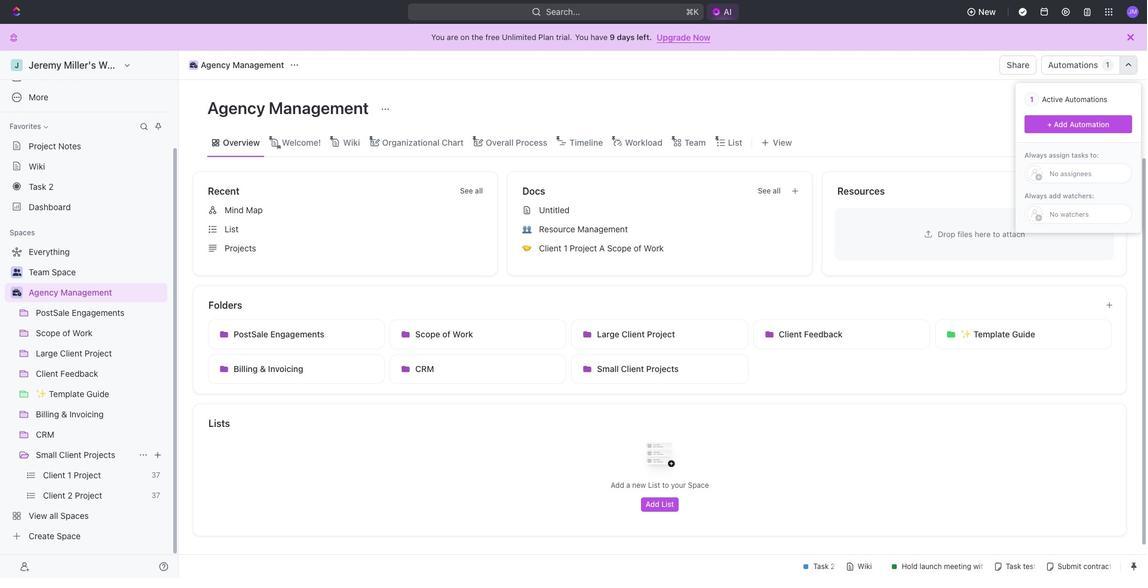 Task type: locate. For each thing, give the bounding box(es) containing it.
1 horizontal spatial you
[[575, 32, 588, 42]]

project notes link
[[5, 136, 167, 155]]

new
[[632, 481, 646, 490]]

project left a on the top right of the page
[[570, 243, 597, 253]]

1 vertical spatial agency management link
[[29, 283, 165, 302]]

postsale
[[234, 329, 268, 339]]

billing & invoicing button
[[208, 354, 385, 384]]

1 vertical spatial projects
[[646, 364, 679, 374]]

guide
[[1012, 329, 1035, 339]]

0 horizontal spatial work
[[453, 329, 473, 339]]

1 vertical spatial agency
[[207, 98, 265, 118]]

no down add
[[1050, 210, 1059, 218]]

wiki right welcome!
[[343, 137, 360, 147]]

0 horizontal spatial project
[[29, 141, 56, 151]]

automations
[[1048, 60, 1098, 70], [1065, 95, 1107, 104]]

1 horizontal spatial see
[[758, 186, 771, 195]]

2 no from the top
[[1050, 210, 1059, 218]]

1 horizontal spatial to
[[993, 229, 1000, 239]]

2 vertical spatial agency
[[29, 287, 58, 298]]

0 vertical spatial wiki
[[343, 137, 360, 147]]

management inside tree
[[60, 287, 112, 298]]

project down folders 'button'
[[647, 329, 675, 339]]

dashboards link
[[5, 68, 167, 87]]

always left the assign
[[1025, 151, 1047, 159]]

small
[[597, 364, 619, 374], [36, 450, 57, 460]]

mind
[[225, 205, 244, 215]]

scope right a on the top right of the page
[[607, 243, 632, 253]]

1 vertical spatial always
[[1025, 192, 1047, 200]]

0 horizontal spatial all
[[475, 186, 483, 195]]

of
[[634, 243, 642, 253], [442, 329, 450, 339]]

to right here
[[993, 229, 1000, 239]]

2 vertical spatial project
[[647, 329, 675, 339]]

timeline
[[570, 137, 603, 147]]

0 horizontal spatial small
[[36, 450, 57, 460]]

agency up overview
[[207, 98, 265, 118]]

list inside button
[[661, 500, 674, 509]]

mind map link
[[203, 201, 493, 220]]

0 vertical spatial no
[[1050, 169, 1059, 177]]

0 horizontal spatial wiki
[[29, 161, 45, 171]]

wiki link up ‎task 2 link
[[5, 157, 167, 176]]

2 vertical spatial agency management
[[29, 287, 112, 298]]

2 always from the top
[[1025, 192, 1047, 200]]

1 vertical spatial to
[[662, 481, 669, 490]]

0 horizontal spatial see
[[460, 186, 473, 195]]

1 up active automations
[[1106, 60, 1109, 69]]

agency
[[201, 60, 230, 70], [207, 98, 265, 118], [29, 287, 58, 298]]

work down untitled "link"
[[644, 243, 664, 253]]

add for add list
[[646, 500, 660, 509]]

‎task 2
[[29, 181, 54, 191]]

2 horizontal spatial projects
[[646, 364, 679, 374]]

2 see all button from the left
[[753, 184, 785, 198]]

client
[[539, 243, 561, 253], [622, 329, 645, 339], [779, 329, 802, 339], [621, 364, 644, 374], [59, 450, 81, 460]]

0 horizontal spatial 1
[[564, 243, 568, 253]]

0 vertical spatial agency management
[[201, 60, 284, 70]]

no for no assignees
[[1050, 169, 1059, 177]]

of up crm button
[[442, 329, 450, 339]]

small client projects link
[[36, 446, 134, 465]]

dashboard
[[29, 202, 71, 212]]

1 no from the top
[[1050, 169, 1059, 177]]

share
[[1007, 60, 1030, 70]]

large client project
[[597, 329, 675, 339]]

0 vertical spatial of
[[634, 243, 642, 253]]

1 vertical spatial small
[[36, 450, 57, 460]]

0 vertical spatial list link
[[726, 134, 742, 151]]

team link
[[682, 134, 706, 151]]

0 horizontal spatial small client projects
[[36, 450, 115, 460]]

add inside button
[[646, 500, 660, 509]]

0 vertical spatial projects
[[225, 243, 256, 253]]

0 vertical spatial 1
[[1106, 60, 1109, 69]]

scope
[[607, 243, 632, 253], [415, 329, 440, 339]]

no down the assign
[[1050, 169, 1059, 177]]

scope up crm
[[415, 329, 440, 339]]

to
[[993, 229, 1000, 239], [662, 481, 669, 490]]

1 vertical spatial no
[[1050, 210, 1059, 218]]

organizational
[[382, 137, 439, 147]]

tasks
[[1072, 151, 1089, 159]]

favorites button
[[5, 119, 53, 134]]

small inside button
[[597, 364, 619, 374]]

see for 1st see all button from right
[[758, 186, 771, 195]]

list
[[728, 137, 742, 147], [225, 224, 238, 234], [648, 481, 660, 490], [661, 500, 674, 509]]

wiki
[[343, 137, 360, 147], [29, 161, 45, 171]]

all
[[475, 186, 483, 195], [773, 186, 781, 195]]

of inside scope of work button
[[442, 329, 450, 339]]

feedback
[[804, 329, 843, 339]]

automation
[[1070, 120, 1109, 129]]

free
[[485, 32, 500, 42]]

1 vertical spatial wiki link
[[5, 157, 167, 176]]

project inside sidebar navigation
[[29, 141, 56, 151]]

overall
[[486, 137, 514, 147]]

new button
[[962, 2, 1003, 22]]

0 vertical spatial small
[[597, 364, 619, 374]]

you
[[431, 32, 445, 42], [575, 32, 588, 42]]

1 horizontal spatial project
[[570, 243, 597, 253]]

to left your
[[662, 481, 669, 490]]

project inside button
[[647, 329, 675, 339]]

agency management up welcome! link
[[207, 98, 372, 118]]

wiki up ‎task
[[29, 161, 45, 171]]

sidebar navigation
[[0, 51, 179, 578]]

0 vertical spatial wiki link
[[341, 134, 360, 151]]

small client projects
[[597, 364, 679, 374], [36, 450, 115, 460]]

wiki link
[[341, 134, 360, 151], [5, 157, 167, 176]]

client feedback
[[779, 329, 843, 339]]

overall process
[[486, 137, 547, 147]]

0 horizontal spatial agency management link
[[29, 283, 165, 302]]

mind map
[[225, 205, 263, 215]]

agency right business time icon
[[29, 287, 58, 298]]

of right a on the top right of the page
[[634, 243, 642, 253]]

tree inside sidebar navigation
[[5, 243, 167, 546]]

add up + add automation
[[1061, 103, 1077, 114]]

large
[[597, 329, 620, 339]]

1 vertical spatial scope
[[415, 329, 440, 339]]

agency right business time image
[[201, 60, 230, 70]]

1 horizontal spatial see all
[[758, 186, 781, 195]]

no for no watchers
[[1050, 210, 1059, 218]]

spaces
[[10, 228, 35, 237]]

1 vertical spatial 1
[[1030, 95, 1034, 104]]

2 you from the left
[[575, 32, 588, 42]]

1 horizontal spatial agency management link
[[186, 58, 287, 72]]

no watchers button
[[1025, 204, 1132, 224]]

here
[[975, 229, 991, 239]]

agency management right business time image
[[201, 60, 284, 70]]

1 vertical spatial small client projects
[[36, 450, 115, 460]]

2 see from the left
[[758, 186, 771, 195]]

all for 1st see all button
[[475, 186, 483, 195]]

now
[[693, 32, 710, 42]]

1 horizontal spatial small
[[597, 364, 619, 374]]

2 all from the left
[[773, 186, 781, 195]]

tree
[[5, 243, 167, 546]]

1 always from the top
[[1025, 151, 1047, 159]]

scope inside scope of work button
[[415, 329, 440, 339]]

0 vertical spatial project
[[29, 141, 56, 151]]

wiki inside sidebar navigation
[[29, 161, 45, 171]]

0 vertical spatial scope
[[607, 243, 632, 253]]

folders button
[[208, 298, 1096, 312]]

resources button
[[837, 184, 1096, 198]]

1 horizontal spatial small client projects
[[597, 364, 679, 374]]

1 vertical spatial project
[[570, 243, 597, 253]]

project down favorites button
[[29, 141, 56, 151]]

0 horizontal spatial scope
[[415, 329, 440, 339]]

agency management link inside tree
[[29, 283, 165, 302]]

automations up automation
[[1065, 95, 1107, 104]]

add task
[[1061, 103, 1097, 114]]

1 vertical spatial wiki
[[29, 161, 45, 171]]

you left are
[[431, 32, 445, 42]]

tree containing agency management
[[5, 243, 167, 546]]

project
[[29, 141, 56, 151], [570, 243, 597, 253], [647, 329, 675, 339]]

0 horizontal spatial to
[[662, 481, 669, 490]]

list down add a new list to your space
[[661, 500, 674, 509]]

resources
[[837, 186, 885, 197]]

+
[[1047, 120, 1052, 129]]

0 vertical spatial small client projects
[[597, 364, 679, 374]]

lists button
[[208, 416, 1112, 431]]

agency inside tree
[[29, 287, 58, 298]]

👥
[[522, 225, 532, 234]]

2 vertical spatial projects
[[84, 450, 115, 460]]

add for add task
[[1061, 103, 1077, 114]]

0 horizontal spatial of
[[442, 329, 450, 339]]

always for always assign tasks to:
[[1025, 151, 1047, 159]]

wiki link right welcome!
[[341, 134, 360, 151]]

agency management
[[201, 60, 284, 70], [207, 98, 372, 118], [29, 287, 112, 298]]

work up crm button
[[453, 329, 473, 339]]

1 vertical spatial list link
[[203, 220, 493, 239]]

1 down resource
[[564, 243, 568, 253]]

no watchers
[[1050, 210, 1089, 218]]

small client projects inside button
[[597, 364, 679, 374]]

0 horizontal spatial projects
[[84, 450, 115, 460]]

1 all from the left
[[475, 186, 483, 195]]

drop files here to attach
[[938, 229, 1025, 239]]

1
[[1106, 60, 1109, 69], [1030, 95, 1034, 104], [564, 243, 568, 253]]

see all button
[[455, 184, 488, 198], [753, 184, 785, 198]]

1 left active
[[1030, 95, 1034, 104]]

0 vertical spatial always
[[1025, 151, 1047, 159]]

1 horizontal spatial projects
[[225, 243, 256, 253]]

add inside 'button'
[[1061, 103, 1077, 114]]

task
[[1079, 103, 1097, 114]]

work
[[644, 243, 664, 253], [453, 329, 473, 339]]

1 horizontal spatial see all button
[[753, 184, 785, 198]]

postsale engagements
[[234, 329, 324, 339]]

are
[[447, 32, 458, 42]]

watchers:
[[1063, 192, 1094, 200]]

project notes
[[29, 141, 81, 151]]

business time image
[[12, 289, 21, 296]]

agency management right business time icon
[[29, 287, 112, 298]]

1 see from the left
[[460, 186, 473, 195]]

0 horizontal spatial you
[[431, 32, 445, 42]]

0 vertical spatial work
[[644, 243, 664, 253]]

1 vertical spatial of
[[442, 329, 450, 339]]

🤝
[[522, 244, 532, 253]]

0 horizontal spatial see all button
[[455, 184, 488, 198]]

1 horizontal spatial all
[[773, 186, 781, 195]]

always left add
[[1025, 192, 1047, 200]]

automations up active automations
[[1048, 60, 1098, 70]]

add for add a new list to your space
[[611, 481, 624, 490]]

0 horizontal spatial see all
[[460, 186, 483, 195]]

see for 1st see all button
[[460, 186, 473, 195]]

work inside button
[[453, 329, 473, 339]]

left.
[[637, 32, 652, 42]]

timeline link
[[567, 134, 603, 151]]

upgrade
[[657, 32, 691, 42]]

assignees
[[1060, 169, 1092, 177]]

0 horizontal spatial wiki link
[[5, 157, 167, 176]]

2
[[49, 181, 54, 191]]

add down add a new list to your space
[[646, 500, 660, 509]]

favorites
[[10, 122, 41, 131]]

1 vertical spatial work
[[453, 329, 473, 339]]

add left "a"
[[611, 481, 624, 490]]

management
[[233, 60, 284, 70], [269, 98, 369, 118], [577, 224, 628, 234], [60, 287, 112, 298]]

always assign tasks to:
[[1025, 151, 1099, 159]]

2 horizontal spatial project
[[647, 329, 675, 339]]

you left have
[[575, 32, 588, 42]]

have
[[591, 32, 608, 42]]

trial.
[[556, 32, 572, 42]]



Task type: vqa. For each thing, say whether or not it's contained in the screenshot.
left List "Link"
yes



Task type: describe. For each thing, give the bounding box(es) containing it.
1 horizontal spatial of
[[634, 243, 642, 253]]

add task button
[[1054, 99, 1104, 118]]

plan
[[538, 32, 554, 42]]

welcome!
[[282, 137, 321, 147]]

no assignees button
[[1025, 163, 1132, 183]]

resource management
[[539, 224, 628, 234]]

billing
[[234, 364, 258, 374]]

no lists icon. image
[[636, 433, 684, 481]]

engagements
[[270, 329, 324, 339]]

2 horizontal spatial 1
[[1106, 60, 1109, 69]]

drop
[[938, 229, 955, 239]]

always for always add watchers:
[[1025, 192, 1047, 200]]

client inside button
[[621, 364, 644, 374]]

+ add automation
[[1047, 120, 1109, 129]]

to:
[[1090, 151, 1099, 159]]

client inside "link"
[[59, 450, 81, 460]]

organizational chart link
[[380, 134, 464, 151]]

untitled link
[[518, 201, 807, 220]]

1 horizontal spatial wiki
[[343, 137, 360, 147]]

add right +
[[1054, 120, 1068, 129]]

2 see all from the left
[[758, 186, 781, 195]]

client 1 project a scope of work
[[539, 243, 664, 253]]

recent
[[208, 186, 240, 197]]

overview link
[[220, 134, 260, 151]]

project for large client project
[[647, 329, 675, 339]]

0 vertical spatial automations
[[1048, 60, 1098, 70]]

agency management inside tree
[[29, 287, 112, 298]]

large client project button
[[571, 320, 748, 350]]

9
[[610, 32, 615, 42]]

1 vertical spatial agency management
[[207, 98, 372, 118]]

docs
[[522, 186, 545, 197]]

1 see all from the left
[[460, 186, 483, 195]]

client inside button
[[622, 329, 645, 339]]

client feedback button
[[753, 320, 930, 350]]

template
[[974, 329, 1010, 339]]

2 vertical spatial 1
[[564, 243, 568, 253]]

add
[[1049, 192, 1061, 200]]

business time image
[[190, 62, 197, 68]]

0 vertical spatial agency management link
[[186, 58, 287, 72]]

dashboards
[[29, 72, 75, 82]]

⌘k
[[686, 7, 699, 17]]

team
[[685, 137, 706, 147]]

space
[[688, 481, 709, 490]]

active automations
[[1042, 95, 1107, 104]]

client inside button
[[779, 329, 802, 339]]

projects inside "link"
[[84, 450, 115, 460]]

add a new list to your space
[[611, 481, 709, 490]]

workload link
[[623, 134, 663, 151]]

list right team
[[728, 137, 742, 147]]

small client projects inside "link"
[[36, 450, 115, 460]]

organizational chart
[[382, 137, 464, 147]]

&
[[260, 364, 266, 374]]

unlimited
[[502, 32, 536, 42]]

you are on the free unlimited plan trial. you have 9 days left. upgrade now
[[431, 32, 710, 42]]

✨ template guide button
[[935, 320, 1112, 350]]

small inside "link"
[[36, 450, 57, 460]]

the
[[472, 32, 483, 42]]

process
[[516, 137, 547, 147]]

your
[[671, 481, 686, 490]]

watchers
[[1060, 210, 1089, 218]]

projects inside button
[[646, 364, 679, 374]]

workload
[[625, 137, 663, 147]]

new
[[978, 7, 996, 17]]

share button
[[1000, 56, 1037, 75]]

crm
[[415, 364, 434, 374]]

all for 1st see all button from right
[[773, 186, 781, 195]]

invoicing
[[268, 364, 303, 374]]

active
[[1042, 95, 1063, 104]]

on
[[460, 32, 469, 42]]

0 vertical spatial to
[[993, 229, 1000, 239]]

small client projects button
[[571, 354, 748, 384]]

✨ template guide
[[961, 329, 1035, 339]]

resource
[[539, 224, 575, 234]]

attach
[[1002, 229, 1025, 239]]

list down mind
[[225, 224, 238, 234]]

add list button
[[641, 498, 679, 512]]

0 horizontal spatial list link
[[203, 220, 493, 239]]

chart
[[442, 137, 464, 147]]

scope of work
[[415, 329, 473, 339]]

no assignees
[[1050, 169, 1092, 177]]

postsale engagements button
[[208, 320, 385, 350]]

1 vertical spatial automations
[[1065, 95, 1107, 104]]

files
[[958, 229, 973, 239]]

1 horizontal spatial work
[[644, 243, 664, 253]]

map
[[246, 205, 263, 215]]

assign
[[1049, 151, 1070, 159]]

welcome! link
[[280, 134, 321, 151]]

days
[[617, 32, 635, 42]]

1 horizontal spatial wiki link
[[341, 134, 360, 151]]

1 horizontal spatial scope
[[607, 243, 632, 253]]

a
[[626, 481, 630, 490]]

upgrade now link
[[657, 32, 710, 42]]

1 see all button from the left
[[455, 184, 488, 198]]

lists
[[209, 418, 230, 429]]

1 horizontal spatial 1
[[1030, 95, 1034, 104]]

untitled
[[539, 205, 570, 215]]

billing & invoicing
[[234, 364, 303, 374]]

overall process link
[[483, 134, 547, 151]]

1 horizontal spatial list link
[[726, 134, 742, 151]]

project for client 1 project a scope of work
[[570, 243, 597, 253]]

✨
[[961, 329, 971, 339]]

1 you from the left
[[431, 32, 445, 42]]

crm button
[[390, 354, 567, 384]]

list right new
[[648, 481, 660, 490]]

no assignees note
[[1044, 169, 1092, 177]]

0 vertical spatial agency
[[201, 60, 230, 70]]



